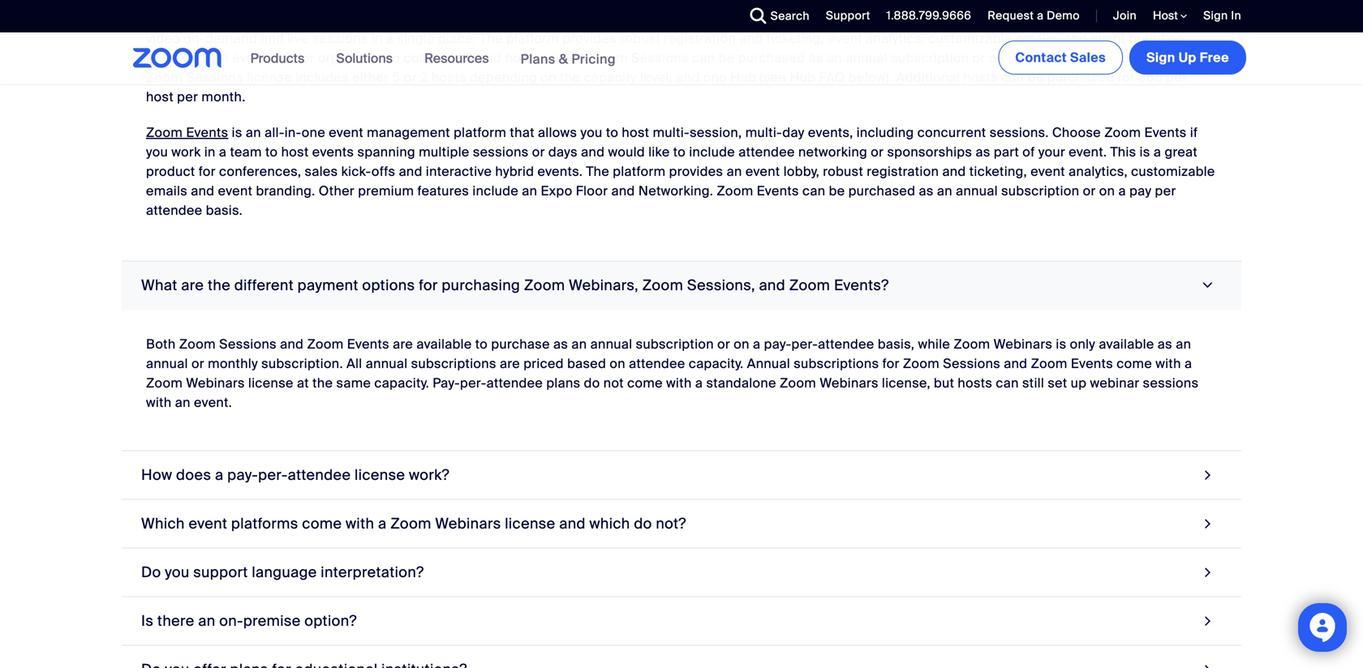 Task type: locate. For each thing, give the bounding box(es) containing it.
1 horizontal spatial ticketing,
[[970, 163, 1027, 180]]

attendee down want at the right top
[[1073, 49, 1130, 66]]

2 vertical spatial that
[[510, 124, 535, 141]]

1 vertical spatial basis.
[[206, 202, 243, 219]]

events down "lobby,"
[[757, 183, 799, 200]]

zoom
[[744, 0, 781, 8], [856, 0, 892, 8], [1015, 0, 1052, 8], [146, 10, 183, 28], [591, 49, 628, 66], [146, 69, 183, 86], [146, 124, 183, 141], [1105, 124, 1141, 141], [717, 183, 754, 200], [524, 276, 565, 295], [642, 276, 684, 295], [789, 276, 830, 295], [179, 336, 216, 353], [307, 336, 344, 353], [954, 336, 991, 353], [903, 355, 940, 372], [1031, 355, 1068, 372], [146, 375, 183, 392], [780, 375, 817, 392], [391, 515, 432, 534]]

right image
[[1201, 513, 1216, 535], [1201, 562, 1216, 584], [1201, 611, 1216, 633]]

0 horizontal spatial basis.
[[206, 202, 243, 219]]

1 horizontal spatial robust
[[823, 163, 864, 180]]

events up all at left bottom
[[347, 336, 389, 353]]

is left only
[[1056, 336, 1067, 353]]

the left different
[[208, 276, 231, 295]]

1 horizontal spatial if
[[1190, 124, 1198, 141]]

banner
[[114, 32, 1250, 86]]

robust inside is an all-in-one event management platform that allows you to host multi-session, multi-day events, including concurrent sessions. choose zoom events if you work in a team to host events spanning multiple sessions or days and would like to include attendee networking or sponsorships as part of your event. this is a great product for conferences, sales kick-offs and interactive hybrid events. the platform provides an event lobby, robust registration and ticketing, event analytics, customizable emails and event branding. other premium features include an expo floor and networking. zoom events can be purchased as an annual subscription or on a pay per attendee basis.
[[823, 163, 864, 180]]

1 horizontal spatial sign
[[1204, 8, 1228, 23]]

1 horizontal spatial this
[[1111, 144, 1137, 161]]

this up pay
[[1111, 144, 1137, 161]]

attendee inside is a single-session event management platform that  allows you to host a single zoom meeting or  zoom webinar within the zoom events platform. choose zoom sessions if you work with a team to host meetings or webinars. this is a great product for marketing and internal communications teams that want the ability to host video on-demand and live sessions in a single place. the platform provides robust registration and ticketing, event analytics, customizable emails, and event branding along with an event hub for organizers to collaborate and host content. zoom sessions can be purchased as an annual subscription or on a pay-per-attendee basis. each zoom sessions license includes either 5 or 2 hosts depending on the capacity level, and one hub (see hub faq below). additional hosts can be purchased for $65 per host per month.
[[1073, 49, 1130, 66]]

0 horizontal spatial choose
[[1053, 124, 1101, 141]]

management up spanning
[[367, 124, 450, 141]]

annual up below).
[[846, 49, 888, 66]]

1 horizontal spatial analytics,
[[1069, 163, 1128, 180]]

this inside is a single-session event management platform that  allows you to host a single zoom meeting or  zoom webinar within the zoom events platform. choose zoom sessions if you work with a team to host meetings or webinars. this is a great product for marketing and internal communications teams that want the ability to host video on-demand and live sessions in a single place. the platform provides robust registration and ticketing, event analytics, customizable emails, and event branding along with an event hub for organizers to collaborate and host content. zoom sessions can be purchased as an annual subscription or on a pay-per-attendee basis. each zoom sessions license includes either 5 or 2 hosts depending on the capacity level, and one hub (see hub faq below). additional hosts can be purchased for $65 per host per month.
[[581, 10, 607, 28]]

0 horizontal spatial robust
[[620, 30, 661, 47]]

0 vertical spatial ticketing,
[[767, 30, 825, 47]]

0 vertical spatial great
[[635, 10, 668, 28]]

0 horizontal spatial great
[[635, 10, 668, 28]]

event. inside both zoom sessions and zoom events are available to purchase as an annual subscription or on a pay-per-attendee basis, while zoom webinars is only available as an annual or monthly subscription. all annual subscriptions are priced based on attendee capacity. annual subscriptions for zoom sessions and zoom events come with a zoom webinars license at the same capacity. pay-per-attendee plans do not come with a standalone zoom webinars license, but hosts can still set up webinar sessions with an event.
[[194, 394, 232, 411]]

support link
[[814, 0, 875, 32], [826, 8, 871, 23]]

0 vertical spatial work
[[284, 10, 313, 28]]

0 horizontal spatial sessions
[[312, 30, 368, 47]]

sessions inside is an all-in-one event management platform that allows you to host multi-session, multi-day events, including concurrent sessions. choose zoom events if you work in a team to host events spanning multiple sessions or days and would like to include attendee networking or sponsorships as part of your event. this is a great product for conferences, sales kick-offs and interactive hybrid events. the platform provides an event lobby, robust registration and ticketing, event analytics, customizable emails and event branding. other premium features include an expo floor and networking. zoom events can be purchased as an annual subscription or on a pay per attendee basis.
[[473, 144, 529, 161]]

attendee left 'basis,'
[[818, 336, 875, 353]]

resources
[[425, 50, 489, 67]]

0 vertical spatial pay-
[[1019, 49, 1047, 66]]

0 vertical spatial subscription
[[891, 49, 969, 66]]

1 horizontal spatial available
[[1099, 336, 1155, 353]]

the up floor
[[586, 163, 610, 180]]

2 hub from the left
[[790, 69, 816, 86]]

are
[[181, 276, 204, 295], [393, 336, 413, 353], [500, 355, 520, 372]]

1 horizontal spatial team
[[357, 10, 389, 28]]

registration up level,
[[664, 30, 736, 47]]

0 horizontal spatial work
[[171, 144, 201, 161]]

can down "lobby,"
[[803, 183, 826, 200]]

1 horizontal spatial single
[[703, 0, 741, 8]]

includes
[[296, 69, 349, 86]]

0 vertical spatial right image
[[1201, 513, 1216, 535]]

that inside is an all-in-one event management platform that allows you to host multi-session, multi-day events, including concurrent sessions. choose zoom events if you work in a team to host events spanning multiple sessions or days and would like to include attendee networking or sponsorships as part of your event. this is a great product for conferences, sales kick-offs and interactive hybrid events. the platform provides an event lobby, robust registration and ticketing, event analytics, customizable emails and event branding. other premium features include an expo floor and networking. zoom events can be purchased as an annual subscription or on a pay per attendee basis.
[[510, 124, 535, 141]]

zoom up pay
[[1105, 124, 1141, 141]]

if inside is a single-session event management platform that  allows you to host a single zoom meeting or  zoom webinar within the zoom events platform. choose zoom sessions if you work with a team to host meetings or webinars. this is a great product for marketing and internal communications teams that want the ability to host video on-demand and live sessions in a single place. the platform provides robust registration and ticketing, event analytics, customizable emails, and event branding along with an event hub for organizers to collaborate and host content. zoom sessions can be purchased as an annual subscription or on a pay-per-attendee basis. each zoom sessions license includes either 5 or 2 hosts depending on the capacity level, and one hub (see hub faq below). additional hosts can be purchased for $65 per host per month.
[[247, 10, 255, 28]]

is an all-in-one event management platform that allows you to host multi-session, multi-day events, including concurrent sessions. choose zoom events if you work in a team to host events spanning multiple sessions or days and would like to include attendee networking or sponsorships as part of your event. this is a great product for conferences, sales kick-offs and interactive hybrid events. the platform provides an event lobby, robust registration and ticketing, event analytics, customizable emails and event branding. other premium features include an expo floor and networking. zoom events can be purchased as an annual subscription or on a pay per attendee basis.
[[146, 124, 1215, 219]]

allows inside is an all-in-one event management platform that allows you to host multi-session, multi-day events, including concurrent sessions. choose zoom events if you work in a team to host events spanning multiple sessions or days and would like to include attendee networking or sponsorships as part of your event. this is a great product for conferences, sales kick-offs and interactive hybrid events. the platform provides an event lobby, robust registration and ticketing, event analytics, customizable emails and event branding. other premium features include an expo floor and networking. zoom events can be purchased as an annual subscription or on a pay per attendee basis.
[[538, 124, 577, 141]]

1 horizontal spatial one
[[703, 69, 727, 86]]

product inside is an all-in-one event management platform that allows you to host multi-session, multi-day events, including concurrent sessions. choose zoom events if you work in a team to host events spanning multiple sessions or days and would like to include attendee networking or sponsorships as part of your event. this is a great product for conferences, sales kick-offs and interactive hybrid events. the platform provides an event lobby, robust registration and ticketing, event analytics, customizable emails and event branding. other premium features include an expo floor and networking. zoom events can be purchased as an annual subscription or on a pay per attendee basis.
[[146, 163, 195, 180]]

platform
[[493, 0, 546, 8], [506, 30, 559, 47], [454, 124, 507, 141], [613, 163, 666, 180]]

analytics, inside is a single-session event management platform that  allows you to host a single zoom meeting or  zoom webinar within the zoom events platform. choose zoom sessions if you work with a team to host meetings or webinars. this is a great product for marketing and internal communications teams that want the ability to host video on-demand and live sessions in a single place. the platform provides robust registration and ticketing, event analytics, customizable emails, and event branding along with an event hub for organizers to collaborate and host content. zoom sessions can be purchased as an annual subscription or on a pay-per-attendee basis. each zoom sessions license includes either 5 or 2 hosts depending on the capacity level, and one hub (see hub faq below). additional hosts can be purchased for $65 per host per month.
[[866, 30, 925, 47]]

come down how does a pay-per-attendee license work?
[[302, 515, 342, 534]]

multi-
[[653, 124, 690, 141], [746, 124, 783, 141]]

2 vertical spatial come
[[302, 515, 342, 534]]

2 vertical spatial per
[[1155, 183, 1176, 200]]

event. inside is an all-in-one event management platform that allows you to host multi-session, multi-day events, including concurrent sessions. choose zoom events if you work in a team to host events spanning multiple sessions or days and would like to include attendee networking or sponsorships as part of your event. this is a great product for conferences, sales kick-offs and interactive hybrid events. the platform provides an event lobby, robust registration and ticketing, event analytics, customizable emails and event branding. other premium features include an expo floor and networking. zoom events can be purchased as an annual subscription or on a pay per attendee basis.
[[1069, 144, 1107, 161]]

sessions up but
[[943, 355, 1001, 372]]

1 vertical spatial work
[[171, 144, 201, 161]]

0 vertical spatial event.
[[1069, 144, 1107, 161]]

right image inside do you support language interpretation? dropdown button
[[1201, 562, 1216, 584]]

come inside dropdown button
[[302, 515, 342, 534]]

per-
[[1047, 49, 1073, 66], [792, 336, 818, 353], [460, 375, 487, 392], [258, 466, 288, 485]]

1 horizontal spatial sessions
[[473, 144, 529, 161]]

0 vertical spatial allows
[[577, 0, 616, 8]]

plans & pricing link
[[521, 51, 616, 68], [521, 51, 616, 68]]

0 horizontal spatial event.
[[194, 394, 232, 411]]

free
[[1200, 49, 1230, 66]]

month.
[[202, 88, 246, 105]]

join
[[1113, 8, 1137, 23]]

your
[[1039, 144, 1066, 161]]

be inside is an all-in-one event management platform that allows you to host multi-session, multi-day events, including concurrent sessions. choose zoom events if you work in a team to host events spanning multiple sessions or days and would like to include attendee networking or sponsorships as part of your event. this is a great product for conferences, sales kick-offs and interactive hybrid events. the platform provides an event lobby, robust registration and ticketing, event analytics, customizable emails and event branding. other premium features include an expo floor and networking. zoom events can be purchased as an annual subscription or on a pay per attendee basis.
[[829, 183, 845, 200]]

in up 'solutions'
[[371, 30, 383, 47]]

and up products
[[261, 30, 284, 47]]

1 horizontal spatial product
[[672, 10, 721, 28]]

and right level,
[[676, 69, 700, 86]]

1 horizontal spatial subscription
[[891, 49, 969, 66]]

0 vertical spatial on-
[[184, 30, 205, 47]]

demand
[[205, 30, 257, 47]]

subscription.
[[261, 355, 343, 372]]

sign down branding
[[1147, 49, 1176, 66]]

0 horizontal spatial if
[[247, 10, 255, 28]]

team up conferences,
[[230, 144, 262, 161]]

1 subscriptions from the left
[[411, 355, 497, 372]]

work down zoom events
[[171, 144, 201, 161]]

event inside which event platforms come with a zoom webinars license and which do not? dropdown button
[[189, 515, 227, 534]]

zoom left sessions,
[[642, 276, 684, 295]]

if up the demand at the left of page
[[247, 10, 255, 28]]

right image for what are the different payment options for purchasing zoom webinars, zoom sessions, and zoom events?
[[1197, 278, 1219, 293]]

are right what
[[181, 276, 204, 295]]

sponsorships
[[887, 144, 973, 161]]

0 horizontal spatial do
[[584, 375, 600, 392]]

event.
[[1069, 144, 1107, 161], [194, 394, 232, 411]]

annual
[[846, 49, 888, 66], [956, 183, 998, 200], [591, 336, 633, 353], [146, 355, 188, 372], [366, 355, 408, 372]]

events inside is a single-session event management platform that  allows you to host a single zoom meeting or  zoom webinar within the zoom events platform. choose zoom sessions if you work with a team to host meetings or webinars. this is a great product for marketing and internal communications teams that want the ability to host video on-demand and live sessions in a single place. the platform provides robust registration and ticketing, event analytics, customizable emails, and event branding along with an event hub for organizers to collaborate and host content. zoom sessions can be purchased as an annual subscription or on a pay-per-attendee basis. each zoom sessions license includes either 5 or 2 hosts depending on the capacity level, and one hub (see hub faq below). additional hosts can be purchased for $65 per host per month.
[[1055, 0, 1097, 8]]

event. right your
[[1069, 144, 1107, 161]]

purchased
[[738, 49, 805, 66], [1048, 69, 1115, 86], [849, 183, 916, 200]]

sign up free
[[1147, 49, 1230, 66]]

can inside is an all-in-one event management platform that allows you to host multi-session, multi-day events, including concurrent sessions. choose zoom events if you work in a team to host events spanning multiple sessions or days and would like to include attendee networking or sponsorships as part of your event. this is a great product for conferences, sales kick-offs and interactive hybrid events. the platform provides an event lobby, robust registration and ticketing, event analytics, customizable emails and event branding. other premium features include an expo floor and networking. zoom events can be purchased as an annual subscription or on a pay per attendee basis.
[[803, 183, 826, 200]]

do you support language interpretation? button
[[122, 549, 1242, 598]]

2 horizontal spatial pay-
[[1019, 49, 1047, 66]]

is there an on-premise option? button
[[122, 598, 1242, 646]]

organizers
[[318, 49, 384, 66]]

sessions
[[186, 10, 244, 28], [631, 49, 689, 66], [186, 69, 244, 86], [219, 336, 277, 353], [943, 355, 1001, 372]]

support
[[193, 564, 248, 582]]

ticketing,
[[767, 30, 825, 47], [970, 163, 1027, 180]]

to up solutions dropdown button
[[392, 10, 404, 28]]

allows up webinars.
[[577, 0, 616, 8]]

2 vertical spatial right image
[[1201, 611, 1216, 633]]

1 vertical spatial product
[[146, 163, 195, 180]]

attendee inside "how does a pay-per-attendee license work?" dropdown button
[[288, 466, 351, 485]]

zoom down along
[[146, 69, 183, 86]]

2 multi- from the left
[[746, 124, 783, 141]]

1 vertical spatial single
[[397, 30, 435, 47]]

1 vertical spatial customizable
[[1131, 163, 1215, 180]]

1.888.799.9666 button up additional
[[875, 0, 976, 32]]

the up request
[[991, 0, 1012, 8]]

license
[[247, 69, 292, 86], [248, 375, 294, 392], [355, 466, 405, 485], [505, 515, 556, 534]]

webinars,
[[569, 276, 639, 295]]

0 horizontal spatial be
[[719, 49, 735, 66]]

zoom down annual
[[780, 375, 817, 392]]

allows inside is a single-session event management platform that  allows you to host a single zoom meeting or  zoom webinar within the zoom events platform. choose zoom sessions if you work with a team to host meetings or webinars. this is a great product for marketing and internal communications teams that want the ability to host video on-demand and live sessions in a single place. the platform provides robust registration and ticketing, event analytics, customizable emails, and event branding along with an event hub for organizers to collaborate and host content. zoom sessions can be purchased as an annual subscription or on a pay-per-attendee basis. each zoom sessions license includes either 5 or 2 hosts depending on the capacity level, and one hub (see hub faq below). additional hosts can be purchased for $65 per host per month.
[[577, 0, 616, 8]]

3 right image from the top
[[1201, 611, 1216, 633]]

1 horizontal spatial choose
[[1161, 0, 1209, 8]]

there
[[157, 612, 194, 631]]

are down "purchase"
[[500, 355, 520, 372]]

zoom inside dropdown button
[[391, 515, 432, 534]]

hub left faq
[[790, 69, 816, 86]]

1 vertical spatial ticketing,
[[970, 163, 1027, 180]]

1 horizontal spatial customizable
[[1131, 163, 1215, 180]]

0 horizontal spatial purchased
[[738, 49, 805, 66]]

1 vertical spatial on-
[[219, 612, 243, 631]]

with
[[317, 10, 342, 28], [184, 49, 210, 66], [1156, 355, 1182, 372], [666, 375, 692, 392], [146, 394, 172, 411], [346, 515, 374, 534]]

0 vertical spatial the
[[480, 30, 503, 47]]

right image inside is there an on-premise option? dropdown button
[[1201, 611, 1216, 633]]

event
[[368, 0, 402, 8], [828, 30, 863, 47], [1091, 30, 1126, 47], [232, 49, 267, 66], [329, 124, 364, 141], [746, 163, 780, 180], [1031, 163, 1066, 180], [218, 183, 253, 200], [189, 515, 227, 534]]

1 horizontal spatial hub
[[790, 69, 816, 86]]

robust down networking
[[823, 163, 864, 180]]

and down meeting
[[811, 10, 835, 28]]

and down sponsorships
[[943, 163, 966, 180]]

multi- right session,
[[746, 124, 783, 141]]

0 horizontal spatial sign
[[1147, 49, 1176, 66]]

can down contact
[[1002, 69, 1025, 86]]

0 horizontal spatial come
[[302, 515, 342, 534]]

customizable inside is an all-in-one event management platform that allows you to host multi-session, multi-day events, including concurrent sessions. choose zoom events if you work in a team to host events spanning multiple sessions or days and would like to include attendee networking or sponsorships as part of your event. this is a great product for conferences, sales kick-offs and interactive hybrid events. the platform provides an event lobby, robust registration and ticketing, event analytics, customizable emails and event branding. other premium features include an expo floor and networking. zoom events can be purchased as an annual subscription or on a pay per attendee basis.
[[1131, 163, 1215, 180]]

can inside both zoom sessions and zoom events are available to purchase as an annual subscription or on a pay-per-attendee basis, while zoom webinars is only available as an annual or monthly subscription. all annual subscriptions are priced based on attendee capacity. annual subscriptions for zoom sessions and zoom events come with a zoom webinars license at the same capacity. pay-per-attendee plans do not come with a standalone zoom webinars license, but hosts can still set up webinar sessions with an event.
[[996, 375, 1019, 392]]

for down 'basis,'
[[883, 355, 900, 372]]

2
[[420, 69, 428, 86]]

provides up pricing
[[563, 30, 617, 47]]

priced
[[524, 355, 564, 372]]

a
[[261, 0, 269, 8], [692, 0, 700, 8], [1037, 8, 1044, 23], [346, 10, 353, 28], [624, 10, 632, 28], [386, 30, 394, 47], [1008, 49, 1016, 66], [219, 144, 227, 161], [1154, 144, 1162, 161], [1119, 183, 1126, 200], [753, 336, 761, 353], [1185, 355, 1193, 372], [695, 375, 703, 392], [215, 466, 224, 485], [378, 515, 387, 534]]

1 vertical spatial allows
[[538, 124, 577, 141]]

purchased inside is an all-in-one event management platform that allows you to host multi-session, multi-day events, including concurrent sessions. choose zoom events if you work in a team to host events spanning multiple sessions or days and would like to include attendee networking or sponsorships as part of your event. this is a great product for conferences, sales kick-offs and interactive hybrid events. the platform provides an event lobby, robust registration and ticketing, event analytics, customizable emails and event branding. other premium features include an expo floor and networking. zoom events can be purchased as an annual subscription or on a pay per attendee basis.
[[849, 183, 916, 200]]

subscription down what are the different payment options for purchasing zoom webinars, zoom sessions, and zoom events? dropdown button
[[636, 336, 714, 353]]

hub
[[730, 69, 757, 86], [790, 69, 816, 86]]

robust up level,
[[620, 30, 661, 47]]

annual down part
[[956, 183, 998, 200]]

sessions up monthly
[[219, 336, 277, 353]]

come right 'not' at the left of page
[[627, 375, 663, 392]]

0 vertical spatial robust
[[620, 30, 661, 47]]

pay- inside is a single-session event management platform that  allows you to host a single zoom meeting or  zoom webinar within the zoom events platform. choose zoom sessions if you work with a team to host meetings or webinars. this is a great product for marketing and internal communications teams that want the ability to host video on-demand and live sessions in a single place. the platform provides robust registration and ticketing, event analytics, customizable emails, and event branding along with an event hub for organizers to collaborate and host content. zoom sessions can be purchased as an annual subscription or on a pay-per-attendee basis. each zoom sessions license includes either 5 or 2 hosts depending on the capacity level, and one hub (see hub faq below). additional hosts can be purchased for $65 per host per month.
[[1019, 49, 1047, 66]]

2 right image from the top
[[1201, 562, 1216, 584]]

can left still
[[996, 375, 1019, 392]]

0 horizontal spatial on-
[[184, 30, 205, 47]]

events,
[[808, 124, 853, 141]]

or up support
[[839, 0, 852, 8]]

0 vertical spatial analytics,
[[866, 30, 925, 47]]

level,
[[640, 69, 673, 86]]

1 multi- from the left
[[653, 124, 690, 141]]

hosts down the resources
[[432, 69, 466, 86]]

the
[[991, 0, 1012, 8], [1101, 10, 1122, 28], [560, 69, 581, 86], [208, 276, 231, 295], [313, 375, 333, 392]]

1 vertical spatial if
[[1190, 124, 1198, 141]]

0 vertical spatial this
[[581, 10, 607, 28]]

annual right all at left bottom
[[366, 355, 408, 372]]

are down options
[[393, 336, 413, 353]]

right image inside "how does a pay-per-attendee license work?" dropdown button
[[1201, 465, 1216, 486]]

you
[[620, 0, 642, 8], [258, 10, 280, 28], [581, 124, 603, 141], [146, 144, 168, 161], [165, 564, 190, 582]]

or down including
[[871, 144, 884, 161]]

2 vertical spatial right image
[[1201, 659, 1216, 669]]

1 horizontal spatial capacity.
[[689, 355, 744, 372]]

one inside is an all-in-one event management platform that allows you to host multi-session, multi-day events, including concurrent sessions. choose zoom events if you work in a team to host events spanning multiple sessions or days and would like to include attendee networking or sponsorships as part of your event. this is a great product for conferences, sales kick-offs and interactive hybrid events. the platform provides an event lobby, robust registration and ticketing, event analytics, customizable emails and event branding. other premium features include an expo floor and networking. zoom events can be purchased as an annual subscription or on a pay per attendee basis.
[[302, 124, 325, 141]]

events down the $65
[[1145, 124, 1187, 141]]

annual
[[747, 355, 791, 372]]

1 vertical spatial sessions
[[473, 144, 529, 161]]

webinars.
[[518, 10, 578, 28]]

choose
[[1161, 0, 1209, 8], [1053, 124, 1101, 141]]

0 vertical spatial include
[[689, 144, 735, 161]]

0 horizontal spatial team
[[230, 144, 262, 161]]

&
[[559, 51, 568, 68]]

what are the different payment options for purchasing zoom webinars, zoom sessions, and zoom events?
[[141, 276, 889, 295]]

1.888.799.9666
[[887, 8, 972, 23]]

zoom down both
[[146, 375, 183, 392]]

attendee
[[1073, 49, 1130, 66], [739, 144, 795, 161], [146, 202, 202, 219], [818, 336, 875, 353], [629, 355, 686, 372], [487, 375, 543, 392], [288, 466, 351, 485]]

zoom down while
[[903, 355, 940, 372]]

on up 'not' at the left of page
[[610, 355, 626, 372]]

right image
[[1197, 278, 1219, 293], [1201, 465, 1216, 486], [1201, 659, 1216, 669]]

1 horizontal spatial on-
[[219, 612, 243, 631]]

0 horizontal spatial in
[[204, 144, 216, 161]]

0 horizontal spatial product
[[146, 163, 195, 180]]

1 vertical spatial analytics,
[[1069, 163, 1128, 180]]

marketing
[[745, 10, 808, 28]]

do inside both zoom sessions and zoom events are available to purchase as an annual subscription or on a pay-per-attendee basis, while zoom webinars is only available as an annual or monthly subscription. all annual subscriptions are priced based on attendee capacity. annual subscriptions for zoom sessions and zoom events come with a zoom webinars license at the same capacity. pay-per-attendee plans do not come with a standalone zoom webinars license, but hosts can still set up webinar sessions with an event.
[[584, 375, 600, 392]]

on down plans
[[541, 69, 557, 86]]

the inside both zoom sessions and zoom events are available to purchase as an annual subscription or on a pay-per-attendee basis, while zoom webinars is only available as an annual or monthly subscription. all annual subscriptions are priced based on attendee capacity. annual subscriptions for zoom sessions and zoom events come with a zoom webinars license at the same capacity. pay-per-attendee plans do not come with a standalone zoom webinars license, but hosts can still set up webinar sessions with an event.
[[313, 375, 333, 392]]

which
[[141, 515, 185, 534]]

can
[[692, 49, 715, 66], [1002, 69, 1025, 86], [803, 183, 826, 200], [996, 375, 1019, 392]]

zoom logo image
[[133, 48, 222, 68]]

including
[[857, 124, 914, 141]]

customizable up pay
[[1131, 163, 1215, 180]]

if down each
[[1190, 124, 1198, 141]]

1.888.799.9666 button
[[875, 0, 976, 32], [887, 8, 972, 23]]

customizable inside is a single-session event management platform that  allows you to host a single zoom meeting or  zoom webinar within the zoom events platform. choose zoom sessions if you work with a team to host meetings or webinars. this is a great product for marketing and internal communications teams that want the ability to host video on-demand and live sessions in a single place. the platform provides robust registration and ticketing, event analytics, customizable emails, and event branding along with an event hub for organizers to collaborate and host content. zoom sessions can be purchased as an annual subscription or on a pay-per-attendee basis. each zoom sessions license includes either 5 or 2 hosts depending on the capacity level, and one hub (see hub faq below). additional hosts can be purchased for $65 per host per month.
[[929, 30, 1013, 47]]

and right days at the left of the page
[[581, 144, 605, 161]]

right image inside what are the different payment options for purchasing zoom webinars, zoom sessions, and zoom events? dropdown button
[[1197, 278, 1219, 293]]

1 vertical spatial in
[[204, 144, 216, 161]]

and left which
[[559, 515, 586, 534]]

license inside dropdown button
[[505, 515, 556, 534]]

0 horizontal spatial hub
[[730, 69, 757, 86]]

sessions.
[[990, 124, 1049, 141]]

in inside is a single-session event management platform that  allows you to host a single zoom meeting or  zoom webinar within the zoom events platform. choose zoom sessions if you work with a team to host meetings or webinars. this is a great product for marketing and internal communications teams that want the ability to host video on-demand and live sessions in a single place. the platform provides robust registration and ticketing, event analytics, customizable emails, and event branding along with an event hub for organizers to collaborate and host content. zoom sessions can be purchased as an annual subscription or on a pay-per-attendee basis. each zoom sessions license includes either 5 or 2 hosts depending on the capacity level, and one hub (see hub faq below). additional hosts can be purchased for $65 per host per month.
[[371, 30, 383, 47]]

features
[[418, 183, 469, 200]]

sign inside button
[[1147, 49, 1176, 66]]

basis. inside is a single-session event management platform that  allows you to host a single zoom meeting or  zoom webinar within the zoom events platform. choose zoom sessions if you work with a team to host meetings or webinars. this is a great product for marketing and internal communications teams that want the ability to host video on-demand and live sessions in a single place. the platform provides robust registration and ticketing, event analytics, customizable emails, and event branding along with an event hub for organizers to collaborate and host content. zoom sessions can be purchased as an annual subscription or on a pay-per-attendee basis. each zoom sessions license includes either 5 or 2 hosts depending on the capacity level, and one hub (see hub faq below). additional hosts can be purchased for $65 per host per month.
[[1133, 49, 1170, 66]]

license left work?
[[355, 466, 405, 485]]

2 vertical spatial purchased
[[849, 183, 916, 200]]

0 vertical spatial choose
[[1161, 0, 1209, 8]]

language
[[252, 564, 317, 582]]

pay
[[1130, 183, 1152, 200]]

1 vertical spatial right image
[[1201, 562, 1216, 584]]

to
[[645, 0, 658, 8], [392, 10, 404, 28], [1165, 10, 1178, 28], [388, 49, 400, 66], [606, 124, 619, 141], [265, 144, 278, 161], [673, 144, 686, 161], [475, 336, 488, 353]]

request
[[988, 8, 1034, 23]]

support
[[826, 8, 871, 23]]

2 vertical spatial are
[[500, 355, 520, 372]]

0 vertical spatial right image
[[1197, 278, 1219, 293]]

1 vertical spatial choose
[[1053, 124, 1101, 141]]

networking
[[799, 144, 868, 161]]

event up the 'sales'
[[1091, 30, 1126, 47]]

floor
[[576, 183, 608, 200]]

2 vertical spatial be
[[829, 183, 845, 200]]

search button
[[738, 0, 814, 32]]

1 vertical spatial management
[[367, 124, 450, 141]]

part
[[994, 144, 1019, 161]]

that up emails,
[[1040, 10, 1065, 28]]

depending
[[470, 69, 537, 86]]

resources button
[[425, 32, 496, 84]]

and inside dropdown button
[[759, 276, 786, 295]]

which event platforms come with a zoom webinars license and which do not? button
[[122, 500, 1242, 549]]

annual up based
[[591, 336, 633, 353]]

hosts right but
[[958, 375, 993, 392]]

1 vertical spatial be
[[1028, 69, 1044, 86]]

if
[[247, 10, 255, 28], [1190, 124, 1198, 141]]

pay- inside both zoom sessions and zoom events are available to purchase as an annual subscription or on a pay-per-attendee basis, while zoom webinars is only available as an annual or monthly subscription. all annual subscriptions are priced based on attendee capacity. annual subscriptions for zoom sessions and zoom events come with a zoom webinars license at the same capacity. pay-per-attendee plans do not come with a standalone zoom webinars license, but hosts can still set up webinar sessions with an event.
[[764, 336, 792, 353]]

2 available from the left
[[1099, 336, 1155, 353]]

1 vertical spatial right image
[[1201, 465, 1216, 486]]

0 vertical spatial team
[[357, 10, 389, 28]]

1 horizontal spatial multi-
[[746, 124, 783, 141]]

right image inside which event platforms come with a zoom webinars license and which do not? dropdown button
[[1201, 513, 1216, 535]]

0 horizontal spatial single
[[397, 30, 435, 47]]

1 vertical spatial purchased
[[1048, 69, 1115, 86]]

sign up free button
[[1130, 41, 1247, 75]]

great inside is an all-in-one event management platform that allows you to host multi-session, multi-day events, including concurrent sessions. choose zoom events if you work in a team to host events spanning multiple sessions or days and would like to include attendee networking or sponsorships as part of your event. this is a great product for conferences, sales kick-offs and interactive hybrid events. the platform provides an event lobby, robust registration and ticketing, event analytics, customizable emails and event branding. other premium features include an expo floor and networking. zoom events can be purchased as an annual subscription or on a pay per attendee basis.
[[1165, 144, 1198, 161]]

join link
[[1101, 0, 1141, 32], [1113, 8, 1137, 23]]

host up depending
[[505, 49, 533, 66]]

in inside is an all-in-one event management platform that allows you to host multi-session, multi-day events, including concurrent sessions. choose zoom events if you work in a team to host events spanning multiple sessions or days and would like to include attendee networking or sponsorships as part of your event. this is a great product for conferences, sales kick-offs and interactive hybrid events. the platform provides an event lobby, robust registration and ticketing, event analytics, customizable emails and event branding. other premium features include an expo floor and networking. zoom events can be purchased as an annual subscription or on a pay per attendee basis.
[[204, 144, 216, 161]]

on-
[[184, 30, 205, 47], [219, 612, 243, 631]]

0 horizontal spatial multi-
[[653, 124, 690, 141]]

0 horizontal spatial capacity.
[[374, 375, 429, 392]]

ability
[[1125, 10, 1162, 28]]

to right like
[[673, 144, 686, 161]]

1 horizontal spatial pay-
[[764, 336, 792, 353]]

pay- down emails,
[[1019, 49, 1047, 66]]

an
[[213, 49, 229, 66], [827, 49, 842, 66], [246, 124, 261, 141], [727, 163, 742, 180], [522, 183, 538, 200], [937, 183, 953, 200], [572, 336, 587, 353], [1176, 336, 1192, 353], [175, 394, 191, 411], [198, 612, 216, 631]]

is inside both zoom sessions and zoom events are available to purchase as an annual subscription or on a pay-per-attendee basis, while zoom webinars is only available as an annual or monthly subscription. all annual subscriptions are priced based on attendee capacity. annual subscriptions for zoom sessions and zoom events come with a zoom webinars license at the same capacity. pay-per-attendee plans do not come with a standalone zoom webinars license, but hosts can still set up webinar sessions with an event.
[[1056, 336, 1067, 353]]

ticketing, inside is a single-session event management platform that  allows you to host a single zoom meeting or  zoom webinar within the zoom events platform. choose zoom sessions if you work with a team to host meetings or webinars. this is a great product for marketing and internal communications teams that want the ability to host video on-demand and live sessions in a single place. the platform provides robust registration and ticketing, event analytics, customizable emails, and event branding along with an event hub for organizers to collaborate and host content. zoom sessions can be purchased as an annual subscription or on a pay-per-attendee basis. each zoom sessions license includes either 5 or 2 hosts depending on the capacity level, and one hub (see hub faq below). additional hosts can be purchased for $65 per host per month.
[[767, 30, 825, 47]]

0 horizontal spatial that
[[510, 124, 535, 141]]

include
[[689, 144, 735, 161], [473, 183, 519, 200]]

1 vertical spatial pay-
[[764, 336, 792, 353]]

1 vertical spatial great
[[1165, 144, 1198, 161]]

sessions up month.
[[186, 69, 244, 86]]

event down the demand at the left of page
[[232, 49, 267, 66]]

basis. up the $65
[[1133, 49, 1170, 66]]

does
[[176, 466, 211, 485]]

that up hybrid
[[510, 124, 535, 141]]

to inside both zoom sessions and zoom events are available to purchase as an annual subscription or on a pay-per-attendee basis, while zoom webinars is only available as an annual or monthly subscription. all annual subscriptions are priced based on attendee capacity. annual subscriptions for zoom sessions and zoom events come with a zoom webinars license at the same capacity. pay-per-attendee plans do not come with a standalone zoom webinars license, but hosts can still set up webinar sessions with an event.
[[475, 336, 488, 353]]

1 horizontal spatial come
[[627, 375, 663, 392]]

1 horizontal spatial great
[[1165, 144, 1198, 161]]

1 right image from the top
[[1201, 513, 1216, 535]]

do
[[584, 375, 600, 392], [634, 515, 652, 534]]

on- inside is there an on-premise option? dropdown button
[[219, 612, 243, 631]]

annual inside is an all-in-one event management platform that allows you to host multi-session, multi-day events, including concurrent sessions. choose zoom events if you work in a team to host events spanning multiple sessions or days and would like to include attendee networking or sponsorships as part of your event. this is a great product for conferences, sales kick-offs and interactive hybrid events. the platform provides an event lobby, robust registration and ticketing, event analytics, customizable emails and event branding. other premium features include an expo floor and networking. zoom events can be purchased as an annual subscription or on a pay per attendee basis.
[[956, 183, 998, 200]]

pay- inside dropdown button
[[227, 466, 258, 485]]

0 horizontal spatial pay-
[[227, 466, 258, 485]]

1 horizontal spatial basis.
[[1133, 49, 1170, 66]]

zoom right while
[[954, 336, 991, 353]]

1 vertical spatial the
[[586, 163, 610, 180]]

below).
[[849, 69, 893, 86]]

1 horizontal spatial registration
[[867, 163, 939, 180]]

per up zoom events
[[177, 88, 198, 105]]

based
[[567, 355, 606, 372]]

with inside dropdown button
[[346, 515, 374, 534]]

0 vertical spatial customizable
[[929, 30, 1013, 47]]

allows up days at the left of the page
[[538, 124, 577, 141]]

1 hub from the left
[[730, 69, 757, 86]]

for left the $65
[[1118, 69, 1135, 86]]

on- up zoom logo
[[184, 30, 205, 47]]

2 horizontal spatial come
[[1117, 355, 1153, 372]]

you right do
[[165, 564, 190, 582]]

spanning
[[358, 144, 416, 161]]



Task type: describe. For each thing, give the bounding box(es) containing it.
branding.
[[256, 183, 315, 200]]

host down in-
[[281, 144, 309, 161]]

sessions up level,
[[631, 49, 689, 66]]

a inside dropdown button
[[378, 515, 387, 534]]

set
[[1048, 375, 1068, 392]]

or right meetings
[[501, 10, 514, 28]]

do you support language interpretation?
[[141, 564, 424, 582]]

product inside is a single-session event management platform that  allows you to host a single zoom meeting or  zoom webinar within the zoom events platform. choose zoom sessions if you work with a team to host meetings or webinars. this is a great product for marketing and internal communications teams that want the ability to host video on-demand and live sessions in a single place. the platform provides robust registration and ticketing, event analytics, customizable emails, and event branding along with an event hub for organizers to collaborate and host content. zoom sessions can be purchased as an annual subscription or on a pay-per-attendee basis. each zoom sessions license includes either 5 or 2 hosts depending on the capacity level, and one hub (see hub faq below). additional hosts can be purchased for $65 per host per month.
[[672, 10, 721, 28]]

concurrent
[[918, 124, 987, 141]]

you inside dropdown button
[[165, 564, 190, 582]]

the down the plans & pricing
[[560, 69, 581, 86]]

all
[[347, 355, 362, 372]]

for inside is an all-in-one event management platform that allows you to host multi-session, multi-day events, including concurrent sessions. choose zoom events if you work in a team to host events spanning multiple sessions or days and would like to include attendee networking or sponsorships as part of your event. this is a great product for conferences, sales kick-offs and interactive hybrid events. the platform provides an event lobby, robust registration and ticketing, event analytics, customizable emails and event branding. other premium features include an expo floor and networking. zoom events can be purchased as an annual subscription or on a pay per attendee basis.
[[199, 163, 216, 180]]

team inside is a single-session event management platform that  allows you to host a single zoom meeting or  zoom webinar within the zoom events platform. choose zoom sessions if you work with a team to host meetings or webinars. this is a great product for marketing and internal communications teams that want the ability to host video on-demand and live sessions in a single place. the platform provides robust registration and ticketing, event analytics, customizable emails, and event branding along with an event hub for organizers to collaborate and host content. zoom sessions can be purchased as an annual subscription or on a pay-per-attendee basis. each zoom sessions license includes either 5 or 2 hosts depending on the capacity level, and one hub (see hub faq below). additional hosts can be purchased for $65 per host per month.
[[357, 10, 389, 28]]

host up level,
[[661, 0, 689, 8]]

both
[[146, 336, 176, 353]]

and up subscription.
[[280, 336, 304, 353]]

place.
[[438, 30, 476, 47]]

the down platform.
[[1101, 10, 1122, 28]]

zoom up internal
[[856, 0, 892, 8]]

and down "marketing"
[[740, 30, 763, 47]]

hosts right additional
[[964, 69, 998, 86]]

or up 'standalone'
[[718, 336, 731, 353]]

attendee down day
[[739, 144, 795, 161]]

meeting
[[784, 0, 836, 8]]

platform up plans
[[506, 30, 559, 47]]

all-
[[265, 124, 285, 141]]

collaborate
[[404, 49, 475, 66]]

zoom events
[[146, 124, 228, 141]]

you up capacity
[[620, 0, 642, 8]]

or down communications
[[973, 49, 986, 66]]

and right emails
[[191, 183, 215, 200]]

premium
[[358, 183, 414, 200]]

support link down meeting
[[826, 8, 871, 23]]

events down month.
[[186, 124, 228, 141]]

for inside dropdown button
[[419, 276, 438, 295]]

while
[[918, 336, 950, 353]]

is up pay
[[1140, 144, 1151, 161]]

and right floor
[[612, 183, 635, 200]]

right image for how does a pay-per-attendee license work?
[[1201, 465, 1216, 486]]

pay-
[[433, 375, 460, 392]]

emails,
[[1016, 30, 1061, 47]]

zoom left events?
[[789, 276, 830, 295]]

on- inside is a single-session event management platform that  allows you to host a single zoom meeting or  zoom webinar within the zoom events platform. choose zoom sessions if you work with a team to host meetings or webinars. this is a great product for marketing and internal communications teams that want the ability to host video on-demand and live sessions in a single place. the platform provides robust registration and ticketing, event analytics, customizable emails, and event branding along with an event hub for organizers to collaborate and host content. zoom sessions can be purchased as an annual subscription or on a pay-per-attendee basis. each zoom sessions license includes either 5 or 2 hosts depending on the capacity level, and one hub (see hub faq below). additional hosts can be purchased for $65 per host per month.
[[184, 30, 205, 47]]

sales
[[1070, 49, 1106, 66]]

webinar
[[896, 0, 947, 8]]

events
[[312, 144, 354, 161]]

webinars up still
[[994, 336, 1053, 353]]

host right host
[[1181, 10, 1209, 28]]

1 available from the left
[[417, 336, 472, 353]]

host down along
[[146, 88, 174, 105]]

video
[[146, 30, 180, 47]]

subscription inside both zoom sessions and zoom events are available to purchase as an annual subscription or on a pay-per-attendee basis, while zoom webinars is only available as an annual or monthly subscription. all annual subscriptions are priced based on attendee capacity. annual subscriptions for zoom sessions and zoom events come with a zoom webinars license at the same capacity. pay-per-attendee plans do not come with a standalone zoom webinars license, but hosts can still set up webinar sessions with an event.
[[636, 336, 714, 353]]

interactive
[[426, 163, 492, 180]]

1 vertical spatial per
[[177, 88, 198, 105]]

event down support
[[828, 30, 863, 47]]

session,
[[690, 124, 742, 141]]

event down your
[[1031, 163, 1066, 180]]

registration inside is an all-in-one event management platform that allows you to host multi-session, multi-day events, including concurrent sessions. choose zoom events if you work in a team to host events spanning multiple sessions or days and would like to include attendee networking or sponsorships as part of your event. this is a great product for conferences, sales kick-offs and interactive hybrid events. the platform provides an event lobby, robust registration and ticketing, event analytics, customizable emails and event branding. other premium features include an expo floor and networking. zoom events can be purchased as an annual subscription or on a pay per attendee basis.
[[867, 163, 939, 180]]

ticketing, inside is an all-in-one event management platform that allows you to host multi-session, multi-day events, including concurrent sessions. choose zoom events if you work in a team to host events spanning multiple sessions or days and would like to include attendee networking or sponsorships as part of your event. this is a great product for conferences, sales kick-offs and interactive hybrid events. the platform provides an event lobby, robust registration and ticketing, event analytics, customizable emails and event branding. other premium features include an expo floor and networking. zoom events can be purchased as an annual subscription or on a pay per attendee basis.
[[970, 163, 1027, 180]]

zoom up request a demo
[[1015, 0, 1052, 8]]

a inside dropdown button
[[215, 466, 224, 485]]

only
[[1070, 336, 1096, 353]]

sessions up the demand at the left of page
[[186, 10, 244, 28]]

subscription inside is an all-in-one event management platform that allows you to host multi-session, multi-day events, including concurrent sessions. choose zoom events if you work in a team to host events spanning multiple sessions or days and would like to include attendee networking or sponsorships as part of your event. this is a great product for conferences, sales kick-offs and interactive hybrid events. the platform provides an event lobby, robust registration and ticketing, event analytics, customizable emails and event branding. other premium features include an expo floor and networking. zoom events can be purchased as an annual subscription or on a pay per attendee basis.
[[1002, 183, 1080, 200]]

demo
[[1047, 8, 1080, 23]]

multiple
[[419, 144, 470, 161]]

not
[[604, 375, 624, 392]]

events down only
[[1071, 355, 1114, 372]]

one inside is a single-session event management platform that  allows you to host a single zoom meeting or  zoom webinar within the zoom events platform. choose zoom sessions if you work with a team to host meetings or webinars. this is a great product for marketing and internal communications teams that want the ability to host video on-demand and live sessions in a single place. the platform provides robust registration and ticketing, event analytics, customizable emails, and event branding along with an event hub for organizers to collaborate and host content. zoom sessions can be purchased as an annual subscription or on a pay-per-attendee basis. each zoom sessions license includes either 5 or 2 hosts depending on the capacity level, and one hub (see hub faq below). additional hosts can be purchased for $65 per host per month.
[[703, 69, 727, 86]]

different
[[234, 276, 294, 295]]

as inside is a single-session event management platform that  allows you to host a single zoom meeting or  zoom webinar within the zoom events platform. choose zoom sessions if you work with a team to host meetings or webinars. this is a great product for marketing and internal communications teams that want the ability to host video on-demand and live sessions in a single place. the platform provides robust registration and ticketing, event analytics, customizable emails, and event branding along with an event hub for organizers to collaborate and host content. zoom sessions can be purchased as an annual subscription or on a pay-per-attendee basis. each zoom sessions license includes either 5 or 2 hosts depending on the capacity level, and one hub (see hub faq below). additional hosts can be purchased for $65 per host per month.
[[809, 49, 824, 66]]

in-
[[285, 124, 302, 141]]

attendee right based
[[629, 355, 686, 372]]

license inside dropdown button
[[355, 466, 405, 485]]

to up 5
[[388, 49, 400, 66]]

sign in
[[1204, 8, 1242, 23]]

management inside is a single-session event management platform that  allows you to host a single zoom meeting or  zoom webinar within the zoom events platform. choose zoom sessions if you work with a team to host meetings or webinars. this is a great product for marketing and internal communications teams that want the ability to host video on-demand and live sessions in a single place. the platform provides robust registration and ticketing, event analytics, customizable emails, and event branding along with an event hub for organizers to collaborate and host content. zoom sessions can be purchased as an annual subscription or on a pay-per-attendee basis. each zoom sessions license includes either 5 or 2 hosts depending on the capacity level, and one hub (see hub faq below). additional hosts can be purchased for $65 per host per month.
[[406, 0, 489, 8]]

zoom up capacity
[[591, 49, 628, 66]]

capacity
[[584, 69, 637, 86]]

are inside dropdown button
[[181, 276, 204, 295]]

on up annual
[[734, 336, 750, 353]]

you down zoom events
[[146, 144, 168, 161]]

sessions inside both zoom sessions and zoom events are available to purchase as an annual subscription or on a pay-per-attendee basis, while zoom webinars is only available as an annual or monthly subscription. all annual subscriptions are priced based on attendee capacity. annual subscriptions for zoom sessions and zoom events come with a zoom webinars license at the same capacity. pay-per-attendee plans do not come with a standalone zoom webinars license, but hosts can still set up webinar sessions with an event.
[[1143, 375, 1199, 392]]

event left "lobby,"
[[746, 163, 780, 180]]

not?
[[656, 515, 686, 534]]

zoom up subscription.
[[307, 336, 344, 353]]

webinars left the license,
[[820, 375, 879, 392]]

zoom right both
[[179, 336, 216, 353]]

products button
[[250, 32, 312, 84]]

zoom up the set
[[1031, 355, 1068, 372]]

or left pay
[[1083, 183, 1096, 200]]

like
[[649, 144, 670, 161]]

2 subscriptions from the left
[[794, 355, 879, 372]]

option?
[[305, 612, 357, 631]]

can up session,
[[692, 49, 715, 66]]

search
[[771, 9, 810, 24]]

to up branding
[[1165, 10, 1178, 28]]

both zoom sessions and zoom events are available to purchase as an annual subscription or on a pay-per-attendee basis, while zoom webinars is only available as an annual or monthly subscription. all annual subscriptions are priced based on attendee capacity. annual subscriptions for zoom sessions and zoom events come with a zoom webinars license at the same capacity. pay-per-attendee plans do not come with a standalone zoom webinars license, but hosts can still set up webinar sessions with an event.
[[146, 336, 1199, 411]]

along
[[146, 49, 181, 66]]

content.
[[536, 49, 588, 66]]

right image for a
[[1201, 513, 1216, 535]]

platforms
[[231, 515, 298, 534]]

pricing
[[572, 51, 616, 68]]

kick-
[[341, 163, 372, 180]]

2 horizontal spatial are
[[500, 355, 520, 372]]

which event platforms come with a zoom webinars license and which do not?
[[141, 515, 686, 534]]

join link down platform.
[[1113, 8, 1137, 23]]

great inside is a single-session event management platform that  allows you to host a single zoom meeting or  zoom webinar within the zoom events platform. choose zoom sessions if you work with a team to host meetings or webinars. this is a great product for marketing and internal communications teams that want the ability to host video on-demand and live sessions in a single place. the platform provides robust registration and ticketing, event analytics, customizable emails, and event branding along with an event hub for organizers to collaborate and host content. zoom sessions can be purchased as an annual subscription or on a pay-per-attendee basis. each zoom sessions license includes either 5 or 2 hosts depending on the capacity level, and one hub (see hub faq below). additional hosts can be purchased for $65 per host per month.
[[635, 10, 668, 28]]

is up the demand at the left of page
[[247, 0, 258, 8]]

if inside is an all-in-one event management platform that allows you to host multi-session, multi-day events, including concurrent sessions. choose zoom events if you work in a team to host events spanning multiple sessions or days and would like to include attendee networking or sponsorships as part of your event. this is a great product for conferences, sales kick-offs and interactive hybrid events. the platform provides an event lobby, robust registration and ticketing, event analytics, customizable emails and event branding. other premium features include an expo floor and networking. zoom events can be purchased as an annual subscription or on a pay per attendee basis.
[[1190, 124, 1198, 141]]

analytics, inside is an all-in-one event management platform that allows you to host multi-session, multi-day events, including concurrent sessions. choose zoom events if you work in a team to host events spanning multiple sessions or days and would like to include attendee networking or sponsorships as part of your event. this is a great product for conferences, sales kick-offs and interactive hybrid events. the platform provides an event lobby, robust registration and ticketing, event analytics, customizable emails and event branding. other premium features include an expo floor and networking. zoom events can be purchased as an annual subscription or on a pay per attendee basis.
[[1069, 163, 1128, 180]]

purchasing
[[442, 276, 520, 295]]

subscription inside is a single-session event management platform that  allows you to host a single zoom meeting or  zoom webinar within the zoom events platform. choose zoom sessions if you work with a team to host meetings or webinars. this is a great product for marketing and internal communications teams that want the ability to host video on-demand and live sessions in a single place. the platform provides robust registration and ticketing, event analytics, customizable emails, and event branding along with an event hub for organizers to collaborate and host content. zoom sessions can be purchased as an annual subscription or on a pay-per-attendee basis. each zoom sessions license includes either 5 or 2 hosts depending on the capacity level, and one hub (see hub faq below). additional hosts can be purchased for $65 per host per month.
[[891, 49, 969, 66]]

2 horizontal spatial purchased
[[1048, 69, 1115, 86]]

you down single-
[[258, 10, 280, 28]]

per- inside is a single-session event management platform that  allows you to host a single zoom meeting or  zoom webinar within the zoom events platform. choose zoom sessions if you work with a team to host meetings or webinars. this is a great product for marketing and internal communications teams that want the ability to host video on-demand and live sessions in a single place. the platform provides robust registration and ticketing, event analytics, customizable emails, and event branding along with an event hub for organizers to collaborate and host content. zoom sessions can be purchased as an annual subscription or on a pay-per-attendee basis. each zoom sessions license includes either 5 or 2 hosts depending on the capacity level, and one hub (see hub faq below). additional hosts can be purchased for $65 per host per month.
[[1047, 49, 1073, 66]]

zoom right 'networking.'
[[717, 183, 754, 200]]

or left 2
[[404, 69, 417, 86]]

meetings navigation
[[995, 32, 1250, 78]]

support link right 'search'
[[814, 0, 875, 32]]

sign for sign up free
[[1147, 49, 1176, 66]]

license inside is a single-session event management platform that  allows you to host a single zoom meeting or  zoom webinar within the zoom events platform. choose zoom sessions if you work with a team to host meetings or webinars. this is a great product for marketing and internal communications teams that want the ability to host video on-demand and live sessions in a single place. the platform provides robust registration and ticketing, event analytics, customizable emails, and event branding along with an event hub for organizers to collaborate and host content. zoom sessions can be purchased as an annual subscription or on a pay-per-attendee basis. each zoom sessions license includes either 5 or 2 hosts depending on the capacity level, and one hub (see hub faq below). additional hosts can be purchased for $65 per host per month.
[[247, 69, 292, 86]]

choose inside is a single-session event management platform that  allows you to host a single zoom meeting or  zoom webinar within the zoom events platform. choose zoom sessions if you work with a team to host meetings or webinars. this is a great product for marketing and internal communications teams that want the ability to host video on-demand and live sessions in a single place. the platform provides robust registration and ticketing, event analytics, customizable emails, and event branding along with an event hub for organizers to collaborate and host content. zoom sessions can be purchased as an annual subscription or on a pay-per-attendee basis. each zoom sessions license includes either 5 or 2 hosts depending on the capacity level, and one hub (see hub faq below). additional hosts can be purchased for $65 per host per month.
[[1161, 0, 1209, 8]]

additional
[[896, 69, 960, 86]]

provides inside is a single-session event management platform that  allows you to host a single zoom meeting or  zoom webinar within the zoom events platform. choose zoom sessions if you work with a team to host meetings or webinars. this is a great product for marketing and internal communications teams that want the ability to host video on-demand and live sessions in a single place. the platform provides robust registration and ticketing, event analytics, customizable emails, and event branding along with an event hub for organizers to collaborate and host content. zoom sessions can be purchased as an annual subscription or on a pay-per-attendee basis. each zoom sessions license includes either 5 or 2 hosts depending on the capacity level, and one hub (see hub faq below). additional hosts can be purchased for $65 per host per month.
[[563, 30, 617, 47]]

choose inside is an all-in-one event management platform that allows you to host multi-session, multi-day events, including concurrent sessions. choose zoom events if you work in a team to host events spanning multiple sessions or days and would like to include attendee networking or sponsorships as part of your event. this is a great product for conferences, sales kick-offs and interactive hybrid events. the platform provides an event lobby, robust registration and ticketing, event analytics, customizable emails and event branding. other premium features include an expo floor and networking. zoom events can be purchased as an annual subscription or on a pay per attendee basis.
[[1053, 124, 1101, 141]]

what are the different payment options for purchasing zoom webinars, zoom sessions, and zoom events? button
[[122, 262, 1242, 310]]

event up events
[[329, 124, 364, 141]]

internal
[[838, 10, 886, 28]]

how does a pay-per-attendee license work? button
[[122, 452, 1242, 500]]

to down the all-
[[265, 144, 278, 161]]

2 horizontal spatial be
[[1028, 69, 1044, 86]]

hosts inside both zoom sessions and zoom events are available to purchase as an annual subscription or on a pay-per-attendee basis, while zoom webinars is only available as an annual or monthly subscription. all annual subscriptions are priced based on attendee capacity. annual subscriptions for zoom sessions and zoom events come with a zoom webinars license at the same capacity. pay-per-attendee plans do not come with a standalone zoom webinars license, but hosts can still set up webinar sessions with an event.
[[958, 375, 993, 392]]

management inside is an all-in-one event management platform that allows you to host multi-session, multi-day events, including concurrent sessions. choose zoom events if you work in a team to host events spanning multiple sessions or days and would like to include attendee networking or sponsorships as part of your event. this is a great product for conferences, sales kick-offs and interactive hybrid events. the platform provides an event lobby, robust registration and ticketing, event analytics, customizable emails and event branding. other premium features include an expo floor and networking. zoom events can be purchased as an annual subscription or on a pay per attendee basis.
[[367, 124, 450, 141]]

plans
[[521, 51, 556, 68]]

contact sales
[[1016, 49, 1106, 66]]

this inside is an all-in-one event management platform that allows you to host multi-session, multi-day events, including concurrent sessions. choose zoom events if you work in a team to host events spanning multiple sessions or days and would like to include attendee networking or sponsorships as part of your event. this is a great product for conferences, sales kick-offs and interactive hybrid events. the platform provides an event lobby, robust registration and ticketing, event analytics, customizable emails and event branding. other premium features include an expo floor and networking. zoom events can be purchased as an annual subscription or on a pay per attendee basis.
[[1111, 144, 1137, 161]]

banner containing contact sales
[[114, 32, 1250, 86]]

sign for sign in
[[1204, 8, 1228, 23]]

(see
[[760, 69, 786, 86]]

per- inside dropdown button
[[258, 466, 288, 485]]

or left monthly
[[192, 355, 204, 372]]

zoom up video
[[146, 10, 183, 28]]

work inside is a single-session event management platform that  allows you to host a single zoom meeting or  zoom webinar within the zoom events platform. choose zoom sessions if you work with a team to host meetings or webinars. this is a great product for marketing and internal communications teams that want the ability to host video on-demand and live sessions in a single place. the platform provides robust registration and ticketing, event analytics, customizable emails, and event branding along with an event hub for organizers to collaborate and host content. zoom sessions can be purchased as an annual subscription or on a pay-per-attendee basis. each zoom sessions license includes either 5 or 2 hosts depending on the capacity level, and one hub (see hub faq below). additional hosts can be purchased for $65 per host per month.
[[284, 10, 313, 28]]

basis. inside is an all-in-one event management platform that allows you to host multi-session, multi-day events, including concurrent sessions. choose zoom events if you work in a team to host events spanning multiple sessions or days and would like to include attendee networking or sponsorships as part of your event. this is a great product for conferences, sales kick-offs and interactive hybrid events. the platform provides an event lobby, robust registration and ticketing, event analytics, customizable emails and event branding. other premium features include an expo floor and networking. zoom events can be purchased as an annual subscription or on a pay per attendee basis.
[[206, 202, 243, 219]]

0 vertical spatial per
[[1167, 69, 1188, 86]]

0 vertical spatial single
[[703, 0, 741, 8]]

or left days at the left of the page
[[532, 144, 545, 161]]

1 vertical spatial come
[[627, 375, 663, 392]]

for left "marketing"
[[724, 10, 741, 28]]

is up pricing
[[610, 10, 621, 28]]

offs
[[372, 163, 396, 180]]

to up the would
[[606, 124, 619, 141]]

is
[[141, 612, 154, 631]]

webinars inside dropdown button
[[435, 515, 501, 534]]

2 horizontal spatial that
[[1040, 10, 1065, 28]]

meetings
[[439, 10, 498, 28]]

annual inside is a single-session event management platform that  allows you to host a single zoom meeting or  zoom webinar within the zoom events platform. choose zoom sessions if you work with a team to host meetings or webinars. this is a great product for marketing and internal communications teams that want the ability to host video on-demand and live sessions in a single place. the platform provides robust registration and ticketing, event analytics, customizable emails, and event branding along with an event hub for organizers to collaborate and host content. zoom sessions can be purchased as an annual subscription or on a pay-per-attendee basis. each zoom sessions license includes either 5 or 2 hosts depending on the capacity level, and one hub (see hub faq below). additional hosts can be purchased for $65 per host per month.
[[846, 49, 888, 66]]

provides inside is an all-in-one event management platform that allows you to host multi-session, multi-day events, including concurrent sessions. choose zoom events if you work in a team to host events spanning multiple sessions or days and would like to include attendee networking or sponsorships as part of your event. this is a great product for conferences, sales kick-offs and interactive hybrid events. the platform provides an event lobby, robust registration and ticketing, event analytics, customizable emails and event branding. other premium features include an expo floor and networking. zoom events can be purchased as an annual subscription or on a pay per attendee basis.
[[669, 163, 723, 180]]

platform up webinars.
[[493, 0, 546, 8]]

day
[[783, 124, 805, 141]]

work inside is an all-in-one event management platform that allows you to host multi-session, multi-day events, including concurrent sessions. choose zoom events if you work in a team to host events spanning multiple sessions or days and would like to include attendee networking or sponsorships as part of your event. this is a great product for conferences, sales kick-offs and interactive hybrid events. the platform provides an event lobby, robust registration and ticketing, event analytics, customizable emails and event branding. other premium features include an expo floor and networking. zoom events can be purchased as an annual subscription or on a pay per attendee basis.
[[171, 144, 201, 161]]

0 vertical spatial come
[[1117, 355, 1153, 372]]

hub
[[270, 49, 294, 66]]

plans
[[546, 375, 581, 392]]

attendee down the priced
[[487, 375, 543, 392]]

on inside is an all-in-one event management platform that allows you to host multi-session, multi-day events, including concurrent sessions. choose zoom events if you work in a team to host events spanning multiple sessions or days and would like to include attendee networking or sponsorships as part of your event. this is a great product for conferences, sales kick-offs and interactive hybrid events. the platform provides an event lobby, robust registration and ticketing, event analytics, customizable emails and event branding. other premium features include an expo floor and networking. zoom events can be purchased as an annual subscription or on a pay per attendee basis.
[[1100, 183, 1115, 200]]

$65
[[1139, 69, 1163, 86]]

of
[[1023, 144, 1035, 161]]

plans & pricing
[[521, 51, 616, 68]]

right image for option?
[[1201, 611, 1216, 633]]

but
[[934, 375, 955, 392]]

interpretation?
[[321, 564, 424, 582]]

registration inside is a single-session event management platform that  allows you to host a single zoom meeting or  zoom webinar within the zoom events platform. choose zoom sessions if you work with a team to host meetings or webinars. this is a great product for marketing and internal communications teams that want the ability to host video on-demand and live sessions in a single place. the platform provides robust registration and ticketing, event analytics, customizable emails, and event branding along with an event hub for organizers to collaborate and host content. zoom sessions can be purchased as an annual subscription or on a pay-per-attendee basis. each zoom sessions license includes either 5 or 2 hosts depending on the capacity level, and one hub (see hub faq below). additional hosts can be purchased for $65 per host per month.
[[664, 30, 736, 47]]

host up product information navigation
[[408, 10, 435, 28]]

zoom up emails
[[146, 124, 183, 141]]

product information navigation
[[238, 32, 628, 86]]

host
[[1153, 8, 1181, 23]]

contact sales link
[[999, 41, 1123, 75]]

and up depending
[[478, 49, 502, 66]]

and up still
[[1004, 355, 1028, 372]]

0 vertical spatial capacity.
[[689, 355, 744, 372]]

license,
[[882, 375, 931, 392]]

what
[[141, 276, 177, 295]]

event down conferences,
[[218, 183, 253, 200]]

0 vertical spatial purchased
[[738, 49, 805, 66]]

for down live
[[298, 49, 315, 66]]

and inside dropdown button
[[559, 515, 586, 534]]

zoom left webinars,
[[524, 276, 565, 295]]

and right offs at the top of the page
[[399, 163, 423, 180]]

1 vertical spatial are
[[393, 336, 413, 353]]

event right session
[[368, 0, 402, 8]]

0 vertical spatial that
[[549, 0, 574, 8]]

host button
[[1153, 8, 1187, 24]]

days
[[549, 144, 578, 161]]

sales
[[305, 163, 338, 180]]

networking.
[[639, 183, 714, 200]]

premise
[[243, 612, 301, 631]]

robust inside is a single-session event management platform that  allows you to host a single zoom meeting or  zoom webinar within the zoom events platform. choose zoom sessions if you work with a team to host meetings or webinars. this is a great product for marketing and internal communications teams that want the ability to host video on-demand and live sessions in a single place. the platform provides robust registration and ticketing, event analytics, customizable emails, and event branding along with an event hub for organizers to collaborate and host content. zoom sessions can be purchased as an annual subscription or on a pay-per-attendee basis. each zoom sessions license includes either 5 or 2 hosts depending on the capacity level, and one hub (see hub faq below). additional hosts can be purchased for $65 per host per month.
[[620, 30, 661, 47]]

is left the all-
[[232, 124, 242, 141]]

the inside is a single-session event management platform that  allows you to host a single zoom meeting or  zoom webinar within the zoom events platform. choose zoom sessions if you work with a team to host meetings or webinars. this is a great product for marketing and internal communications teams that want the ability to host video on-demand and live sessions in a single place. the platform provides robust registration and ticketing, event analytics, customizable emails, and event branding along with an event hub for organizers to collaborate and host content. zoom sessions can be purchased as an annual subscription or on a pay-per-attendee basis. each zoom sessions license includes either 5 or 2 hosts depending on the capacity level, and one hub (see hub faq below). additional hosts can be purchased for $65 per host per month.
[[480, 30, 503, 47]]

within
[[951, 0, 988, 8]]

license inside both zoom sessions and zoom events are available to purchase as an annual subscription or on a pay-per-attendee basis, while zoom webinars is only available as an annual or monthly subscription. all annual subscriptions are priced based on attendee capacity. annual subscriptions for zoom sessions and zoom events come with a zoom webinars license at the same capacity. pay-per-attendee plans do not come with a standalone zoom webinars license, but hosts can still set up webinar sessions with an event.
[[248, 375, 294, 392]]

do inside dropdown button
[[634, 515, 652, 534]]

zoom up "marketing"
[[744, 0, 781, 8]]

join link right want at the right top
[[1101, 0, 1141, 32]]

platform down the would
[[613, 163, 666, 180]]

the inside is an all-in-one event management platform that allows you to host multi-session, multi-day events, including concurrent sessions. choose zoom events if you work in a team to host events spanning multiple sessions or days and would like to include attendee networking or sponsorships as part of your event. this is a great product for conferences, sales kick-offs and interactive hybrid events. the platform provides an event lobby, robust registration and ticketing, event analytics, customizable emails and event branding. other premium features include an expo floor and networking. zoom events can be purchased as an annual subscription or on a pay per attendee basis.
[[586, 163, 610, 180]]

solutions
[[336, 50, 393, 67]]

faq
[[819, 69, 845, 86]]

team inside is an all-in-one event management platform that allows you to host multi-session, multi-day events, including concurrent sessions. choose zoom events if you work in a team to host events spanning multiple sessions or days and would like to include attendee networking or sponsorships as part of your event. this is a great product for conferences, sales kick-offs and interactive hybrid events. the platform provides an event lobby, robust registration and ticketing, event analytics, customizable emails and event branding. other premium features include an expo floor and networking. zoom events can be purchased as an annual subscription or on a pay per attendee basis.
[[230, 144, 262, 161]]

events.
[[538, 163, 583, 180]]

would
[[608, 144, 645, 161]]

an inside dropdown button
[[198, 612, 216, 631]]

per inside is an all-in-one event management platform that allows you to host multi-session, multi-day events, including concurrent sessions. choose zoom events if you work in a team to host events spanning multiple sessions or days and would like to include attendee networking or sponsorships as part of your event. this is a great product for conferences, sales kick-offs and interactive hybrid events. the platform provides an event lobby, robust registration and ticketing, event analytics, customizable emails and event branding. other premium features include an expo floor and networking. zoom events can be purchased as an annual subscription or on a pay per attendee basis.
[[1155, 183, 1176, 200]]

session
[[316, 0, 364, 8]]

how does a pay-per-attendee license work?
[[141, 466, 450, 485]]

sessions inside is a single-session event management platform that  allows you to host a single zoom meeting or  zoom webinar within the zoom events platform. choose zoom sessions if you work with a team to host meetings or webinars. this is a great product for marketing and internal communications teams that want the ability to host video on-demand and live sessions in a single place. the platform provides robust registration and ticketing, event analytics, customizable emails, and event branding along with an event hub for organizers to collaborate and host content. zoom sessions can be purchased as an annual subscription or on a pay-per-attendee basis. each zoom sessions license includes either 5 or 2 hosts depending on the capacity level, and one hub (see hub faq below). additional hosts can be purchased for $65 per host per month.
[[312, 30, 368, 47]]

the inside dropdown button
[[208, 276, 231, 295]]

how
[[141, 466, 172, 485]]

to up level,
[[645, 0, 658, 8]]

platform up multiple
[[454, 124, 507, 141]]

for inside both zoom sessions and zoom events are available to purchase as an annual subscription or on a pay-per-attendee basis, while zoom webinars is only available as an annual or monthly subscription. all annual subscriptions are priced based on attendee capacity. annual subscriptions for zoom sessions and zoom events come with a zoom webinars license at the same capacity. pay-per-attendee plans do not come with a standalone zoom webinars license, but hosts can still set up webinar sessions with an event.
[[883, 355, 900, 372]]

1 vertical spatial include
[[473, 183, 519, 200]]

in
[[1231, 8, 1242, 23]]



Task type: vqa. For each thing, say whether or not it's contained in the screenshot.
Open chat ICON on the bottom
no



